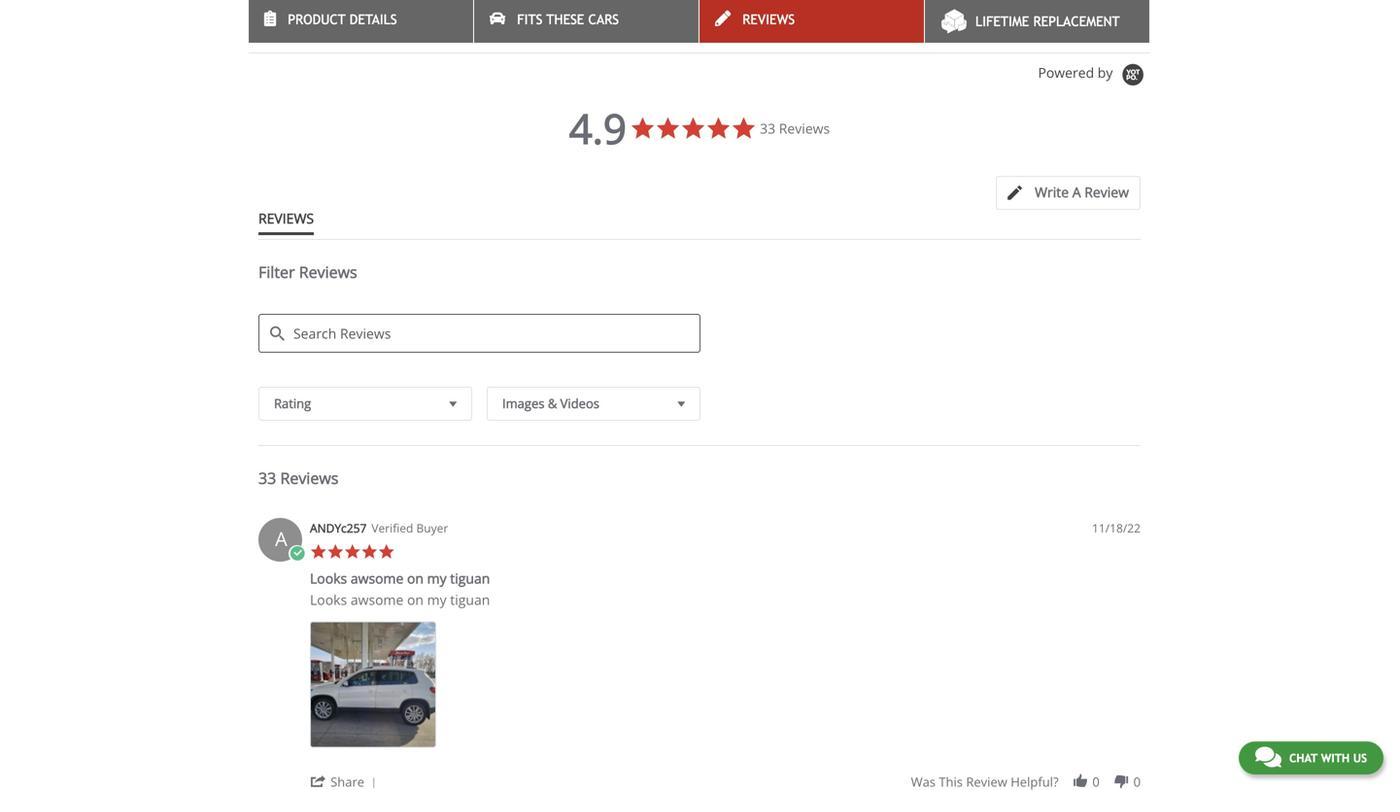 Task type: describe. For each thing, give the bounding box(es) containing it.
images & videos
[[502, 395, 600, 412]]

down triangle image for images & videos
[[673, 394, 690, 414]]

reviews link
[[700, 0, 924, 43]]

1 tiguan from the top
[[450, 569, 490, 588]]

3 star image from the left
[[361, 543, 378, 560]]

Images & Videos Filter field
[[487, 387, 701, 421]]

0 vertical spatial 33 reviews
[[760, 119, 830, 138]]

4.9 star rating element
[[569, 100, 627, 156]]

filter reviews heading
[[258, 262, 1141, 299]]

write a review
[[1035, 183, 1129, 201]]

looks awsome on my tiguan looks awsome on my tiguan
[[310, 569, 490, 609]]

review
[[1085, 183, 1129, 201]]

chat
[[1289, 751, 1318, 765]]

filter
[[258, 262, 295, 282]]

2 star image from the left
[[378, 543, 395, 560]]

2 my from the top
[[427, 590, 447, 609]]

vote up review by andyc257 on 18 nov 2022 image
[[1072, 773, 1089, 790]]

fits these cars
[[517, 12, 619, 27]]

by
[[1098, 63, 1113, 82]]

4.9
[[569, 100, 627, 156]]

2 star image from the left
[[327, 543, 344, 560]]

write
[[1035, 183, 1069, 201]]

write a review button
[[996, 176, 1141, 210]]

powered by
[[1038, 63, 1117, 82]]

details
[[350, 12, 397, 27]]

1 star image from the left
[[310, 543, 327, 560]]

images
[[502, 395, 545, 412]]

comments image
[[1255, 745, 1282, 769]]

verified
[[372, 520, 413, 536]]

andyc257
[[310, 520, 367, 536]]

1 looks from the top
[[310, 569, 347, 588]]

0 horizontal spatial 33
[[258, 468, 276, 488]]

product
[[288, 12, 346, 27]]

lifetime replacement link
[[925, 0, 1150, 43]]



Task type: vqa. For each thing, say whether or not it's contained in the screenshot.
topmost 33 Reviews
yes



Task type: locate. For each thing, give the bounding box(es) containing it.
0 vertical spatial a
[[1073, 183, 1081, 201]]

0 horizontal spatial star image
[[344, 543, 361, 560]]

1 vertical spatial awsome
[[351, 590, 404, 609]]

down triangle image
[[445, 394, 462, 414], [673, 394, 690, 414]]

reviews
[[258, 209, 314, 228]]

chat with us
[[1289, 751, 1367, 765]]

1 vertical spatial tiguan
[[450, 590, 490, 609]]

these
[[547, 12, 584, 27]]

1 horizontal spatial 33
[[760, 119, 776, 138]]

star image down the andyc257
[[344, 543, 361, 560]]

my
[[427, 569, 447, 588], [427, 590, 447, 609]]

1 vertical spatial a
[[275, 525, 287, 552]]

1 star image from the left
[[344, 543, 361, 560]]

Rating Filter field
[[258, 387, 472, 421]]

1 vertical spatial my
[[427, 590, 447, 609]]

1 vertical spatial 33 reviews
[[258, 468, 339, 488]]

powered by link
[[1038, 63, 1151, 88]]

star image down the andyc257
[[327, 543, 344, 560]]

filter reviews
[[258, 262, 357, 282]]

awsome
[[351, 569, 404, 588], [351, 590, 404, 609]]

0 vertical spatial tiguan
[[450, 569, 490, 588]]

group
[[911, 773, 1141, 790]]

down triangle image inside images & videos field
[[673, 394, 690, 414]]

2 looks from the top
[[310, 590, 347, 609]]

product details
[[288, 12, 397, 27]]

1 awsome from the top
[[351, 569, 404, 588]]

replacement
[[1033, 14, 1120, 29]]

a right write
[[1073, 183, 1081, 201]]

with
[[1321, 751, 1350, 765]]

star image down verified
[[378, 543, 395, 560]]

circle checkmark image
[[289, 545, 306, 562]]

1 horizontal spatial star image
[[378, 543, 395, 560]]

us
[[1353, 751, 1367, 765]]

0 horizontal spatial a
[[275, 525, 287, 552]]

videos
[[560, 395, 600, 412]]

33
[[760, 119, 776, 138], [258, 468, 276, 488]]

tiguan
[[450, 569, 490, 588], [450, 590, 490, 609]]

looks
[[310, 569, 347, 588], [310, 590, 347, 609]]

fits
[[517, 12, 543, 27]]

a left circle checkmark icon
[[275, 525, 287, 552]]

2 down triangle image from the left
[[673, 394, 690, 414]]

seperator image
[[368, 778, 380, 789]]

andyc257 verified buyer
[[310, 520, 448, 536]]

down triangle image inside rating filter field
[[445, 394, 462, 414]]

0 horizontal spatial down triangle image
[[445, 394, 462, 414]]

33 reviews
[[760, 119, 830, 138], [258, 468, 339, 488]]

1 horizontal spatial 33 reviews
[[760, 119, 830, 138]]

a inside write a review dropdown button
[[1073, 183, 1081, 201]]

2 on from the top
[[407, 590, 424, 609]]

powered
[[1038, 63, 1094, 82]]

2 tiguan from the top
[[450, 590, 490, 609]]

chat with us link
[[1239, 741, 1384, 774]]

lifetime
[[976, 14, 1029, 29]]

1 horizontal spatial a
[[1073, 183, 1081, 201]]

0 vertical spatial 33
[[760, 119, 776, 138]]

share image
[[310, 773, 327, 790]]

reviews inside heading
[[299, 262, 357, 282]]

0 vertical spatial on
[[407, 569, 424, 588]]

1 down triangle image from the left
[[445, 394, 462, 414]]

&
[[548, 395, 557, 412]]

0 vertical spatial my
[[427, 569, 447, 588]]

verified buyer heading
[[372, 520, 448, 537]]

1 vertical spatial 33
[[258, 468, 276, 488]]

0 vertical spatial awsome
[[351, 569, 404, 588]]

vote down review by andyc257 on 18 nov 2022 image
[[1113, 773, 1130, 790]]

fits these cars link
[[474, 0, 699, 43]]

star image
[[310, 543, 327, 560], [327, 543, 344, 560], [361, 543, 378, 560]]

11/18/22
[[1092, 520, 1141, 536]]

0 horizontal spatial 33 reviews
[[258, 468, 339, 488]]

1 vertical spatial on
[[407, 590, 424, 609]]

2 awsome from the top
[[351, 590, 404, 609]]

1 vertical spatial looks
[[310, 590, 347, 609]]

star image
[[344, 543, 361, 560], [378, 543, 395, 560]]

on
[[407, 569, 424, 588], [407, 590, 424, 609]]

0 vertical spatial looks
[[310, 569, 347, 588]]

star image right circle checkmark icon
[[310, 543, 327, 560]]

rating
[[274, 395, 311, 412]]

1 horizontal spatial down triangle image
[[673, 394, 690, 414]]

review date 11/18/22 element
[[1092, 520, 1141, 537]]

1 my from the top
[[427, 569, 447, 588]]

magnifying glass image
[[270, 327, 285, 341]]

looks awsome on my tiguan heading
[[310, 569, 490, 591]]

image of review by andyc257 on 18 nov 2022 number 1 image
[[310, 622, 436, 748]]

write no frame image
[[1008, 186, 1032, 200]]

down triangle image for rating
[[445, 394, 462, 414]]

reviews
[[743, 12, 795, 27], [249, 15, 323, 38], [779, 119, 830, 138], [299, 262, 357, 282], [280, 468, 339, 488]]

buyer
[[416, 520, 448, 536]]

list item
[[310, 622, 436, 748]]

star image down andyc257 verified buyer
[[361, 543, 378, 560]]

Search Reviews search field
[[258, 314, 701, 353]]

a
[[1073, 183, 1081, 201], [275, 525, 287, 552]]

product details link
[[249, 0, 473, 43]]

cars
[[588, 12, 619, 27]]

lifetime replacement
[[976, 14, 1120, 29]]

1 on from the top
[[407, 569, 424, 588]]



